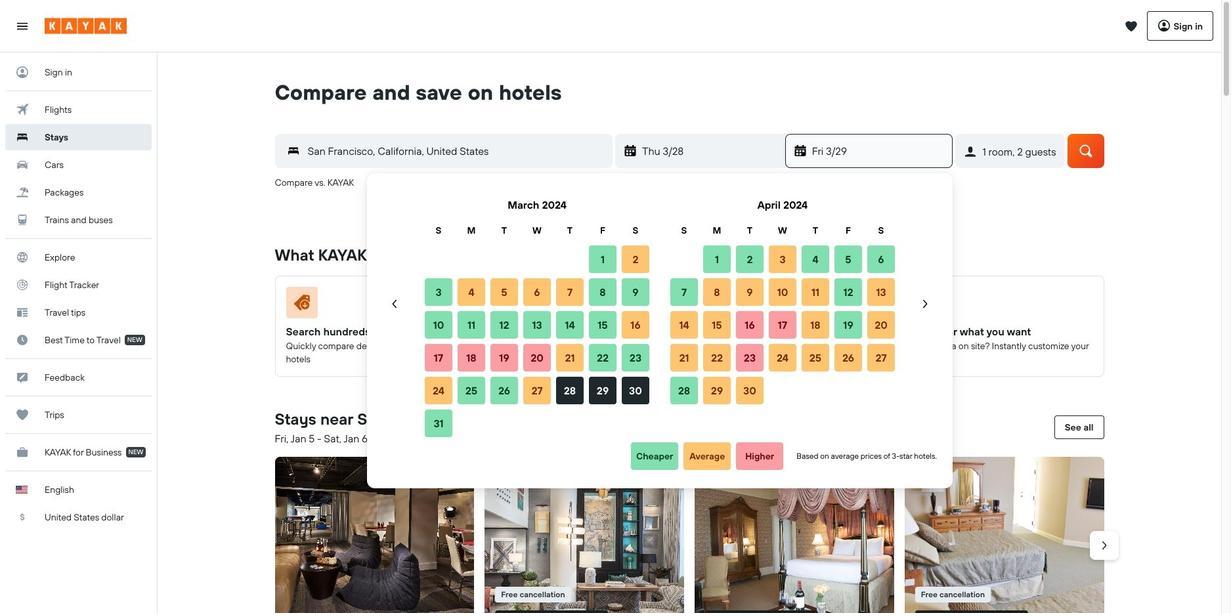 Task type: vqa. For each thing, say whether or not it's contained in the screenshot.
Find Packages icon
no



Task type: locate. For each thing, give the bounding box(es) containing it.
forward image
[[1098, 539, 1111, 552]]

columbus motor inn element
[[905, 457, 1104, 613]]

row
[[422, 223, 652, 238], [668, 223, 898, 238], [422, 243, 652, 276], [668, 243, 898, 276], [422, 276, 652, 309], [668, 276, 898, 309], [422, 309, 652, 342], [668, 309, 898, 342], [422, 342, 652, 374], [668, 342, 898, 374], [422, 374, 652, 407], [668, 374, 898, 407]]

hotel triton element
[[485, 457, 684, 613]]

stays near san francisco carousel region
[[270, 452, 1119, 613]]

2 grid from the left
[[668, 189, 898, 440]]

hotel zetta san francisco element
[[275, 457, 474, 613]]

None search field
[[255, 105, 1124, 213]]

1 horizontal spatial grid
[[668, 189, 898, 440]]

end date calendar input element
[[383, 189, 937, 440]]

0 horizontal spatial grid
[[422, 189, 652, 440]]

grid
[[422, 189, 652, 440], [668, 189, 898, 440]]

figure
[[286, 287, 458, 324], [496, 287, 668, 324], [706, 287, 878, 324], [916, 287, 1088, 324], [485, 457, 684, 613], [695, 457, 894, 613], [905, 457, 1104, 613]]



Task type: describe. For each thing, give the bounding box(es) containing it.
next month image
[[919, 298, 932, 311]]

hotel majestic element
[[695, 457, 894, 613]]

1 grid from the left
[[422, 189, 652, 440]]

united states (english) image
[[16, 486, 28, 494]]

navigation menu image
[[16, 19, 29, 33]]

previous month image
[[388, 298, 401, 311]]

Enter a city, hotel, airport or landmark text field
[[300, 142, 612, 160]]



